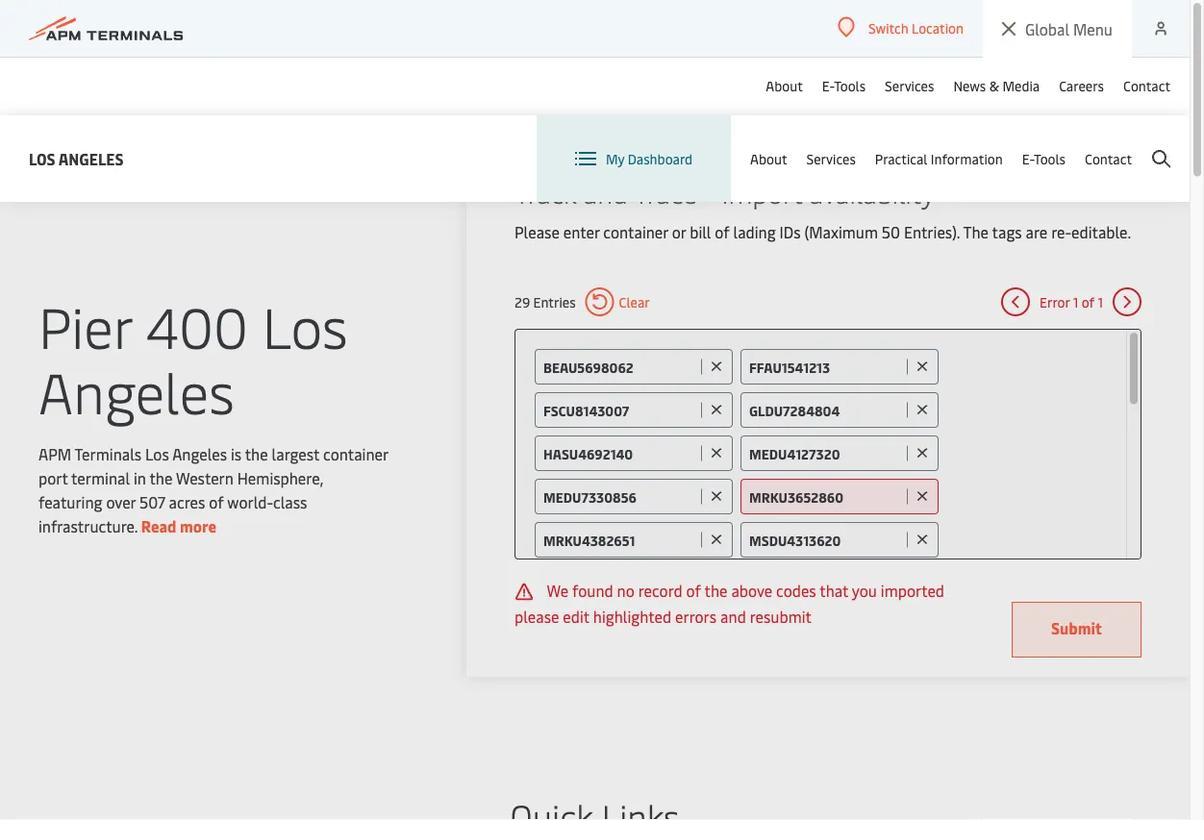 Task type: vqa. For each thing, say whether or not it's contained in the screenshot.
The Are to the top
no



Task type: locate. For each thing, give the bounding box(es) containing it.
global
[[1026, 19, 1070, 39]]

services button for e-tools
[[885, 57, 935, 114]]

about
[[766, 76, 803, 95], [751, 150, 787, 168]]

services up availability
[[807, 150, 856, 168]]

0 horizontal spatial e-tools
[[822, 76, 866, 95]]

news
[[954, 76, 986, 95]]

tools left contact dropdown button
[[1034, 150, 1066, 168]]

switch location
[[869, 18, 964, 37]]

2 vertical spatial los
[[145, 444, 169, 465]]

1 vertical spatial the
[[150, 468, 173, 489]]

contact for careers
[[1124, 76, 1171, 95]]

los angeles
[[29, 148, 124, 169]]

the right is
[[245, 444, 268, 465]]

1 horizontal spatial and
[[721, 606, 746, 627]]

0 vertical spatial e-tools
[[822, 76, 866, 95]]

practical information button
[[875, 115, 1003, 202]]

e-
[[822, 76, 834, 95], [1022, 150, 1034, 168]]

1 horizontal spatial 1
[[1098, 293, 1104, 311]]

about up import
[[751, 150, 787, 168]]

1 horizontal spatial services
[[885, 76, 935, 95]]

angeles
[[58, 148, 124, 169], [38, 353, 234, 428], [172, 444, 227, 465]]

please enter container or bill of lading ids (maximum 50 entries). the tags are re-editable.
[[515, 222, 1132, 242]]

the inside the we found no record of the above codes that you imported please edit highlighted errors and resubmit
[[705, 581, 728, 601]]

1 left view next error icon
[[1098, 293, 1104, 311]]

0 vertical spatial tools
[[834, 76, 866, 95]]

import
[[722, 174, 803, 210]]

imported
[[881, 581, 945, 601]]

0 vertical spatial and
[[584, 174, 628, 210]]

1 vertical spatial services
[[807, 150, 856, 168]]

in
[[134, 468, 146, 489]]

Entered ID text field
[[750, 358, 902, 376], [750, 401, 902, 419], [544, 445, 697, 463], [544, 488, 697, 506], [544, 531, 697, 549], [750, 531, 902, 549]]

1 vertical spatial contact
[[1085, 150, 1132, 168]]

2 vertical spatial the
[[705, 581, 728, 601]]

0 vertical spatial e-tools button
[[822, 57, 866, 114]]

my dashboard
[[606, 150, 693, 168]]

1 right error
[[1073, 293, 1079, 311]]

los inside apm terminals los angeles is the largest container port terminal in the western hemisphere, featuring over 507 acres of world-class infrastructure.
[[145, 444, 169, 465]]

services button down 'switch location'
[[885, 57, 935, 114]]

are
[[1026, 222, 1048, 242]]

e-tools
[[822, 76, 866, 95], [1022, 150, 1066, 168]]

and down my
[[584, 174, 628, 210]]

enter
[[564, 222, 600, 242]]

tools right about dropdown button
[[834, 76, 866, 95]]

apm
[[38, 444, 71, 465]]

e-tools right about dropdown button
[[822, 76, 866, 95]]

codes
[[777, 581, 817, 601]]

above
[[732, 581, 773, 601]]

read
[[141, 516, 176, 537]]

of
[[715, 222, 730, 242], [1082, 293, 1095, 311], [209, 492, 224, 513], [687, 581, 701, 601]]

0 horizontal spatial and
[[584, 174, 628, 210]]

e- right information
[[1022, 150, 1034, 168]]

1 vertical spatial los
[[262, 287, 348, 363]]

my dashboard button
[[575, 115, 693, 202]]

menu
[[1074, 19, 1113, 39]]

0 horizontal spatial los
[[29, 148, 55, 169]]

container left or
[[604, 222, 669, 242]]

1 vertical spatial services button
[[807, 115, 856, 202]]

highlighted
[[593, 606, 672, 627]]

about up about popup button
[[766, 76, 803, 95]]

contact button
[[1085, 115, 1132, 202]]

services button
[[885, 57, 935, 114], [807, 115, 856, 202]]

and down above at right
[[721, 606, 746, 627]]

clear
[[619, 293, 650, 311]]

1 horizontal spatial e-
[[1022, 150, 1034, 168]]

largest
[[272, 444, 320, 465]]

0 vertical spatial about
[[766, 76, 803, 95]]

is
[[231, 444, 242, 465]]

1 1 from the left
[[1073, 293, 1079, 311]]

tags
[[993, 222, 1022, 242]]

angeles inside apm terminals los angeles is the largest container port terminal in the western hemisphere, featuring over 507 acres of world-class infrastructure.
[[172, 444, 227, 465]]

1 vertical spatial about
[[751, 150, 787, 168]]

1 vertical spatial e-tools button
[[1022, 115, 1066, 202]]

2 horizontal spatial los
[[262, 287, 348, 363]]

1 horizontal spatial e-tools
[[1022, 150, 1066, 168]]

of right bill
[[715, 222, 730, 242]]

news & media button
[[954, 57, 1040, 114]]

0 vertical spatial services
[[885, 76, 935, 95]]

1 horizontal spatial e-tools button
[[1022, 115, 1066, 202]]

e- right about dropdown button
[[822, 76, 834, 95]]

1 horizontal spatial tools
[[1034, 150, 1066, 168]]

2 vertical spatial angeles
[[172, 444, 227, 465]]

read more link
[[141, 516, 217, 537]]

of up errors
[[687, 581, 701, 601]]

track
[[515, 174, 577, 210]]

of down western
[[209, 492, 224, 513]]

infrastructure.
[[38, 516, 138, 537]]

0 horizontal spatial e-
[[822, 76, 834, 95]]

switch
[[869, 18, 909, 37]]

1 horizontal spatial services button
[[885, 57, 935, 114]]

e-tools button right about dropdown button
[[822, 57, 866, 114]]

the up errors
[[705, 581, 728, 601]]

container right largest
[[323, 444, 388, 465]]

0 horizontal spatial services button
[[807, 115, 856, 202]]

the right 'in'
[[150, 468, 173, 489]]

los inside pier 400 los angeles
[[262, 287, 348, 363]]

0 horizontal spatial 1
[[1073, 293, 1079, 311]]

hemisphere,
[[237, 468, 323, 489]]

0 vertical spatial services button
[[885, 57, 935, 114]]

the
[[964, 222, 989, 242]]

the for the
[[245, 444, 268, 465]]

0 vertical spatial container
[[604, 222, 669, 242]]

information
[[931, 150, 1003, 168]]

los
[[29, 148, 55, 169], [262, 287, 348, 363], [145, 444, 169, 465]]

services down 'switch location'
[[885, 76, 935, 95]]

1 vertical spatial and
[[721, 606, 746, 627]]

&
[[990, 76, 1000, 95]]

contact
[[1124, 76, 1171, 95], [1085, 150, 1132, 168]]

lading
[[734, 222, 776, 242]]

contact for e-tools
[[1085, 150, 1132, 168]]

contact up editable.
[[1085, 150, 1132, 168]]

world-
[[227, 492, 273, 513]]

my
[[606, 150, 625, 168]]

1 horizontal spatial the
[[245, 444, 268, 465]]

1 vertical spatial container
[[323, 444, 388, 465]]

and
[[584, 174, 628, 210], [721, 606, 746, 627]]

50
[[882, 222, 901, 242]]

1 vertical spatial e-
[[1022, 150, 1034, 168]]

0 horizontal spatial services
[[807, 150, 856, 168]]

port
[[38, 468, 68, 489]]

0 horizontal spatial container
[[323, 444, 388, 465]]

e-tools button
[[822, 57, 866, 114], [1022, 115, 1066, 202]]

los for apm terminals los angeles is the largest container port terminal in the western hemisphere, featuring over 507 acres of world-class infrastructure.
[[145, 444, 169, 465]]

0 horizontal spatial the
[[150, 468, 173, 489]]

services
[[885, 76, 935, 95], [807, 150, 856, 168]]

0 vertical spatial los
[[29, 148, 55, 169]]

Entered ID text field
[[544, 358, 697, 376], [544, 401, 697, 419], [750, 445, 902, 463], [750, 488, 902, 506]]

services for about
[[807, 150, 856, 168]]

western
[[176, 468, 234, 489]]

services button right about popup button
[[807, 115, 856, 202]]

e-tools button left contact dropdown button
[[1022, 115, 1066, 202]]

contact right careers at the top right of the page
[[1124, 76, 1171, 95]]

news & media
[[954, 76, 1040, 95]]

1 horizontal spatial los
[[145, 444, 169, 465]]

practical information
[[875, 150, 1003, 168]]

1 vertical spatial angeles
[[38, 353, 234, 428]]

angeles inside pier 400 los angeles
[[38, 353, 234, 428]]

view next error image
[[1113, 288, 1142, 317]]

error 1 of 1
[[1040, 293, 1104, 311]]

0 vertical spatial the
[[245, 444, 268, 465]]

0 vertical spatial contact
[[1124, 76, 1171, 95]]

los for pier 400 los angeles
[[262, 287, 348, 363]]

services button for about
[[807, 115, 856, 202]]

1 vertical spatial tools
[[1034, 150, 1066, 168]]

dashboard
[[628, 150, 693, 168]]

practical
[[875, 150, 928, 168]]

the
[[245, 444, 268, 465], [150, 468, 173, 489], [705, 581, 728, 601]]

e-tools left contact dropdown button
[[1022, 150, 1066, 168]]

2 horizontal spatial the
[[705, 581, 728, 601]]

editable.
[[1072, 222, 1132, 242]]



Task type: describe. For each thing, give the bounding box(es) containing it.
we
[[547, 581, 569, 601]]

careers button
[[1059, 57, 1105, 114]]

location
[[912, 18, 964, 37]]

about for about dropdown button
[[766, 76, 803, 95]]

about button
[[766, 57, 803, 114]]

we found no record of the above codes that you imported please edit highlighted errors and resubmit
[[515, 581, 945, 627]]

about for about popup button
[[751, 150, 787, 168]]

(maximum
[[805, 222, 878, 242]]

featuring
[[38, 492, 102, 513]]

0 horizontal spatial tools
[[834, 76, 866, 95]]

507
[[140, 492, 165, 513]]

entries).
[[904, 222, 960, 242]]

and inside the we found no record of the above codes that you imported please edit highlighted errors and resubmit
[[721, 606, 746, 627]]

errors
[[675, 606, 717, 627]]

apm terminals los angeles is the largest container port terminal in the western hemisphere, featuring over 507 acres of world-class infrastructure.
[[38, 444, 388, 537]]

media
[[1003, 76, 1040, 95]]

of inside apm terminals los angeles is the largest container port terminal in the western hemisphere, featuring over 507 acres of world-class infrastructure.
[[209, 492, 224, 513]]

29 entries
[[515, 293, 576, 311]]

re-
[[1052, 222, 1072, 242]]

entries
[[534, 293, 576, 311]]

1 vertical spatial e-tools
[[1022, 150, 1066, 168]]

-
[[704, 174, 715, 210]]

resubmit
[[750, 606, 812, 627]]

of right error
[[1082, 293, 1095, 311]]

switch location button
[[838, 17, 964, 38]]

0 vertical spatial e-
[[822, 76, 834, 95]]

you
[[852, 581, 877, 601]]

trace
[[634, 174, 697, 210]]

services for e-tools
[[885, 76, 935, 95]]

clear button
[[586, 288, 650, 317]]

read more
[[141, 516, 217, 537]]

of inside the we found no record of the above codes that you imported please edit highlighted errors and resubmit
[[687, 581, 701, 601]]

found
[[573, 581, 614, 601]]

ids
[[780, 222, 801, 242]]

that
[[820, 581, 849, 601]]

the for please
[[705, 581, 728, 601]]

more
[[180, 516, 217, 537]]

over
[[106, 492, 136, 513]]

0 horizontal spatial e-tools button
[[822, 57, 866, 114]]

los angeles link
[[29, 147, 124, 171]]

terminal
[[71, 468, 130, 489]]

record
[[639, 581, 683, 601]]

29
[[515, 293, 530, 311]]

400
[[146, 287, 248, 363]]

0 vertical spatial angeles
[[58, 148, 124, 169]]

about button
[[751, 115, 787, 202]]

availability
[[810, 174, 935, 210]]

please
[[515, 606, 559, 627]]

angeles for 400
[[38, 353, 234, 428]]

container inside apm terminals los angeles is the largest container port terminal in the western hemisphere, featuring over 507 acres of world-class infrastructure.
[[323, 444, 388, 465]]

global menu
[[1026, 19, 1113, 39]]

acres
[[169, 492, 205, 513]]

error
[[1040, 293, 1070, 311]]

or
[[672, 222, 686, 242]]

no
[[617, 581, 635, 601]]

terminals
[[75, 444, 142, 465]]

angeles for terminals
[[172, 444, 227, 465]]

2 1 from the left
[[1098, 293, 1104, 311]]

edit
[[563, 606, 590, 627]]

class
[[273, 492, 307, 513]]

view previous error image
[[1002, 288, 1031, 317]]

careers
[[1059, 76, 1105, 95]]

contact button
[[1124, 57, 1171, 114]]

1 horizontal spatial container
[[604, 222, 669, 242]]

bill
[[690, 222, 711, 242]]

track and trace - import availability
[[515, 174, 935, 210]]

please
[[515, 222, 560, 242]]

global menu button
[[983, 0, 1132, 58]]

pier
[[38, 287, 132, 363]]

pier 400 los angeles
[[38, 287, 348, 428]]



